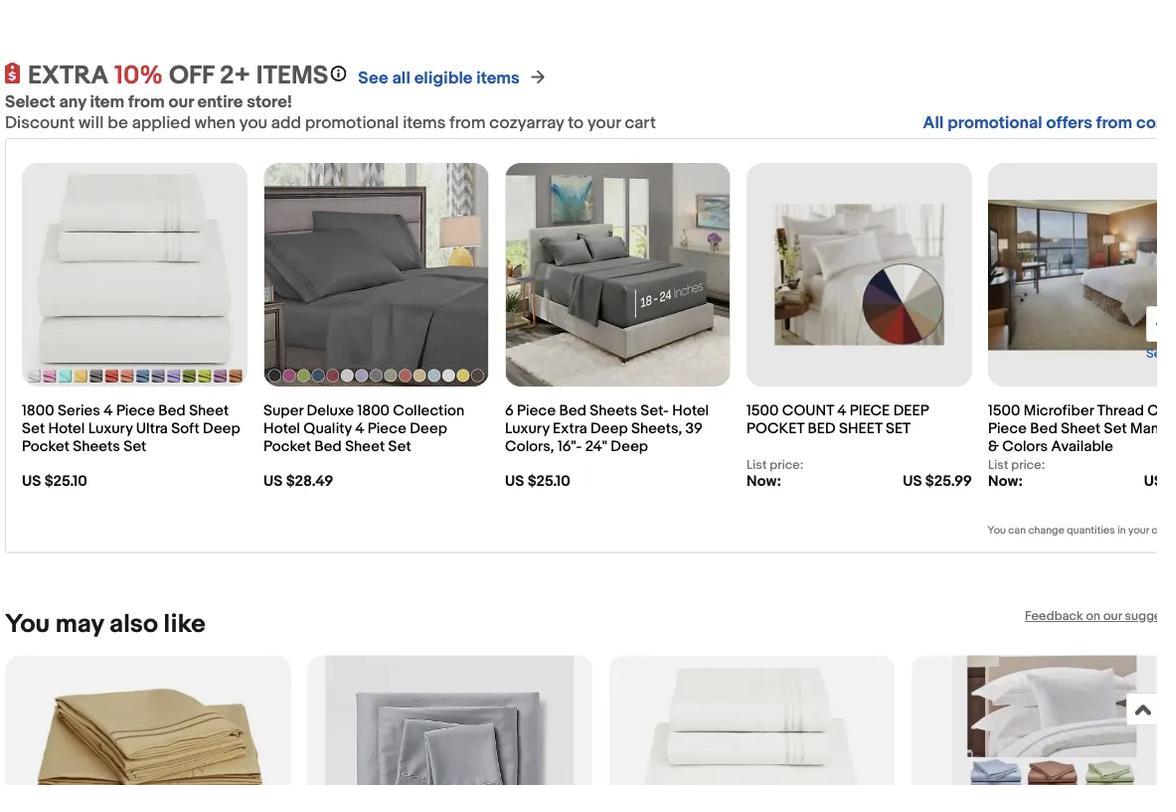 Task type: describe. For each thing, give the bounding box(es) containing it.
you for you may also like
[[5, 610, 50, 641]]

1500 for 1500 microfiber thread c list price:
[[989, 402, 1021, 420]]

super deluxe 1800 collection hotel quality 4 piece deep pocket bed sheet set
[[264, 402, 465, 456]]

pocket inside 1800 series 4 piece bed sheet set hotel luxury ultra soft deep pocket sheets set
[[22, 438, 70, 456]]

4 for series
[[104, 402, 113, 420]]

luxury inside 6 piece bed sheets set- hotel luxury extra deep sheets, 39 colors, 16"- 24" deep
[[505, 420, 550, 438]]

entire
[[198, 92, 243, 113]]

1800 series 4 piece bed sheet set hotel luxury ultra soft deep pocket sheets set link
[[22, 393, 248, 458]]

c
[[1152, 525, 1158, 538]]

applied
[[132, 113, 191, 134]]

bed
[[808, 420, 836, 438]]

super
[[264, 402, 303, 420]]

eligible
[[414, 69, 473, 90]]

all
[[924, 113, 945, 134]]

us $28.49
[[264, 473, 334, 491]]

discount
[[5, 113, 75, 134]]

1500 for 1500 count 4 piece deep pocket bed sheet set
[[747, 402, 779, 420]]

hotel inside super deluxe 1800 collection hotel quality 4 piece deep pocket bed sheet set
[[264, 420, 300, 438]]

our inside the select any item from our entire store! discount will be applied when you add promotional items from cozyarray to your cart
[[169, 92, 194, 113]]

select
[[5, 92, 55, 113]]

2+
[[220, 61, 251, 92]]

0 horizontal spatial set
[[22, 420, 45, 438]]

from for select
[[128, 92, 165, 113]]

2 us $25.10 from the left
[[505, 473, 571, 491]]

series
[[58, 402, 100, 420]]

1800 inside super deluxe 1800 collection hotel quality 4 piece deep pocket bed sheet set
[[358, 402, 390, 420]]

pocket
[[747, 420, 805, 438]]

you
[[239, 113, 268, 134]]

see all eligible items
[[358, 69, 520, 90]]

piece inside 1800 series 4 piece bed sheet set hotel luxury ultra soft deep pocket sheets set
[[116, 402, 155, 420]]

can
[[1009, 525, 1027, 538]]

deep right extra
[[591, 420, 628, 438]]

2 promotional from the left
[[948, 113, 1043, 134]]

all promotional offers from coz link
[[924, 113, 1158, 134]]

sheet inside super deluxe 1800 collection hotel quality 4 piece deep pocket bed sheet set
[[345, 438, 385, 456]]

sheet
[[840, 420, 883, 438]]

$25.99
[[926, 474, 973, 492]]

1 vertical spatial your
[[1129, 525, 1150, 538]]

1800 series 4 piece bed sheet set hotel luxury ultra soft deep pocket sheets set
[[22, 402, 240, 456]]

piece inside super deluxe 1800 collection hotel quality 4 piece deep pocket bed sheet set
[[368, 420, 407, 438]]

c
[[1148, 402, 1158, 420]]

cozyarray
[[490, 113, 564, 134]]

1 horizontal spatial from
[[450, 113, 486, 134]]

items
[[256, 61, 329, 92]]

colors,
[[505, 438, 555, 456]]

luxury inside 1800 series 4 piece bed sheet set hotel luxury ultra soft deep pocket sheets set
[[88, 420, 133, 438]]

1 vertical spatial our
[[1104, 610, 1123, 625]]

sheet inside 1800 series 4 piece bed sheet set hotel luxury ultra soft deep pocket sheets set
[[189, 402, 229, 420]]

super deluxe 1800 collection hotel quality 4 piece deep pocket bed sheet set link
[[264, 393, 489, 458]]

sheets inside 6 piece bed sheets set- hotel luxury extra deep sheets, 39 colors, 16"- 24" deep
[[590, 402, 638, 420]]

promotional inside the select any item from our entire store! discount will be applied when you add promotional items from cozyarray to your cart
[[305, 113, 399, 134]]

se
[[1147, 347, 1158, 362]]

like
[[164, 610, 206, 641]]

1500 microfiber thread c list price:
[[989, 402, 1158, 474]]

see all eligible items link
[[358, 69, 520, 90]]

set-
[[641, 402, 669, 420]]

1 horizontal spatial set
[[124, 438, 147, 456]]

select any item from our entire store! discount will be applied when you add promotional items from cozyarray to your cart
[[5, 92, 656, 134]]

microfiber
[[1024, 402, 1095, 420]]

also
[[110, 610, 158, 641]]

1 us $25.10 from the left
[[22, 473, 87, 491]]

off
[[169, 61, 214, 92]]

extra
[[553, 420, 587, 438]]

soft
[[171, 420, 200, 438]]

quality
[[304, 420, 352, 438]]

1500 count 4 piece deep pocket bed sheet set link
[[747, 393, 973, 458]]

store!
[[247, 92, 293, 113]]

1 list from the left
[[747, 458, 767, 474]]

deep inside super deluxe 1800 collection hotel quality 4 piece deep pocket bed sheet set
[[410, 420, 447, 438]]

all
[[392, 69, 411, 90]]

extra 10% off 2+ items
[[28, 61, 329, 92]]

2 $25.10 from the left
[[528, 473, 571, 491]]

1500 microfiber thread c link
[[989, 393, 1158, 458]]

extra
[[28, 61, 109, 92]]

ultra
[[136, 420, 168, 438]]

1 price: from the left
[[770, 458, 804, 474]]

quantities
[[1068, 525, 1116, 538]]

1 horizontal spatial items
[[477, 69, 520, 90]]



Task type: vqa. For each thing, say whether or not it's contained in the screenshot.
+ $4.15 shipping text field
no



Task type: locate. For each thing, give the bounding box(es) containing it.
10%
[[114, 61, 163, 92]]

when
[[195, 113, 236, 134]]

1500 left microfiber
[[989, 402, 1021, 420]]

set left series at the left of page
[[22, 420, 45, 438]]

1500
[[747, 402, 779, 420], [989, 402, 1021, 420]]

1 horizontal spatial luxury
[[505, 420, 550, 438]]

4 inside 1500 count 4 piece deep pocket bed sheet set
[[838, 402, 847, 420]]

items inside the select any item from our entire store! discount will be applied when you add promotional items from cozyarray to your cart
[[403, 113, 446, 134]]

bed
[[158, 402, 186, 420], [559, 402, 587, 420], [315, 438, 342, 456]]

1 horizontal spatial pocket
[[264, 438, 311, 456]]

from right be
[[128, 92, 165, 113]]

4
[[104, 402, 113, 420], [838, 402, 847, 420], [355, 420, 365, 438]]

0 horizontal spatial bed
[[158, 402, 186, 420]]

list right the $25.99
[[989, 458, 1009, 474]]

sugge
[[1126, 610, 1158, 625]]

2 1800 from the left
[[358, 402, 390, 420]]

hotel
[[673, 402, 709, 420], [48, 420, 85, 438], [264, 420, 300, 438]]

0 horizontal spatial promotional
[[305, 113, 399, 134]]

now: for 1500 microfiber thread c
[[989, 474, 1024, 492]]

piece
[[850, 402, 891, 420]]

from
[[128, 92, 165, 113], [450, 113, 486, 134], [1097, 113, 1133, 134]]

1 vertical spatial sheet
[[345, 438, 385, 456]]

in
[[1118, 525, 1127, 538]]

items down see all eligible items link
[[403, 113, 446, 134]]

hotel right 'set-'
[[673, 402, 709, 420]]

us $25.10 down series at the left of page
[[22, 473, 87, 491]]

luxury left extra
[[505, 420, 550, 438]]

bed inside 1800 series 4 piece bed sheet set hotel luxury ultra soft deep pocket sheets set
[[158, 402, 186, 420]]

sheets
[[590, 402, 638, 420], [73, 438, 120, 456]]

1 promotional from the left
[[305, 113, 399, 134]]

deluxe
[[307, 402, 354, 420]]

1 vertical spatial you
[[5, 610, 50, 641]]

list price:
[[747, 458, 804, 474]]

deep left '6'
[[410, 420, 447, 438]]

piece inside 6 piece bed sheets set- hotel luxury extra deep sheets, 39 colors, 16"- 24" deep
[[517, 402, 556, 420]]

list down pocket
[[747, 458, 767, 474]]

set
[[22, 420, 45, 438], [124, 438, 147, 456], [388, 438, 411, 456]]

set down collection
[[388, 438, 411, 456]]

0 vertical spatial your
[[588, 113, 621, 134]]

items up cozyarray
[[477, 69, 520, 90]]

0 horizontal spatial 1500
[[747, 402, 779, 420]]

pocket down series at the left of page
[[22, 438, 70, 456]]

0 horizontal spatial our
[[169, 92, 194, 113]]

now:
[[747, 474, 782, 492], [989, 474, 1024, 492]]

1 horizontal spatial your
[[1129, 525, 1150, 538]]

hotel left ultra on the bottom left of page
[[48, 420, 85, 438]]

us $25.10
[[22, 473, 87, 491], [505, 473, 571, 491]]

your right "to"
[[588, 113, 621, 134]]

price: down pocket
[[770, 458, 804, 474]]

feedback on our sugge
[[1026, 610, 1158, 625]]

set inside super deluxe 1800 collection hotel quality 4 piece deep pocket bed sheet set
[[388, 438, 411, 456]]

0 vertical spatial sheet
[[189, 402, 229, 420]]

may
[[55, 610, 104, 641]]

0 horizontal spatial items
[[403, 113, 446, 134]]

4 inside 1800 series 4 piece bed sheet set hotel luxury ultra soft deep pocket sheets set
[[104, 402, 113, 420]]

1 horizontal spatial hotel
[[264, 420, 300, 438]]

you for you can change quantities in your c
[[988, 525, 1007, 538]]

us $25.10 down colors,
[[505, 473, 571, 491]]

from for all
[[1097, 113, 1133, 134]]

0 horizontal spatial us $25.10
[[22, 473, 87, 491]]

1 horizontal spatial sheet
[[345, 438, 385, 456]]

2 list from the left
[[989, 458, 1009, 474]]

2 pocket from the left
[[264, 438, 311, 456]]

0 horizontal spatial $25.10
[[44, 473, 87, 491]]

deep inside 1800 series 4 piece bed sheet set hotel luxury ultra soft deep pocket sheets set
[[203, 420, 240, 438]]

any
[[59, 92, 86, 113]]

1 luxury from the left
[[88, 420, 133, 438]]

6
[[505, 402, 514, 420]]

0 horizontal spatial pocket
[[22, 438, 70, 456]]

2 horizontal spatial from
[[1097, 113, 1133, 134]]

6 piece bed sheets set- hotel luxury extra deep sheets, 39 colors, 16"- 24" deep
[[505, 402, 709, 456]]

bed inside 6 piece bed sheets set- hotel luxury extra deep sheets, 39 colors, 16"- 24" deep
[[559, 402, 587, 420]]

2 luxury from the left
[[505, 420, 550, 438]]

1 vertical spatial items
[[403, 113, 446, 134]]

1 horizontal spatial piece
[[368, 420, 407, 438]]

thread
[[1098, 402, 1145, 420]]

piece left soft
[[116, 402, 155, 420]]

offers
[[1047, 113, 1093, 134]]

1 horizontal spatial you
[[988, 525, 1007, 538]]

1 $25.10 from the left
[[44, 473, 87, 491]]

to
[[568, 113, 584, 134]]

item
[[90, 92, 125, 113]]

1 horizontal spatial list
[[989, 458, 1009, 474]]

set left soft
[[124, 438, 147, 456]]

4 right quality at the left of page
[[355, 420, 365, 438]]

1 horizontal spatial us $25.10
[[505, 473, 571, 491]]

sheets,
[[632, 420, 683, 438]]

1 horizontal spatial 1800
[[358, 402, 390, 420]]

24"
[[586, 438, 608, 456]]

our right on
[[1104, 610, 1123, 625]]

your inside the select any item from our entire store! discount will be applied when you add promotional items from cozyarray to your cart
[[588, 113, 621, 134]]

items
[[477, 69, 520, 90], [403, 113, 446, 134]]

1 vertical spatial sheets
[[73, 438, 120, 456]]

pocket inside super deluxe 1800 collection hotel quality 4 piece deep pocket bed sheet set
[[264, 438, 311, 456]]

39
[[686, 420, 703, 438]]

0 horizontal spatial you
[[5, 610, 50, 641]]

price: down microfiber
[[1012, 458, 1046, 474]]

your left c
[[1129, 525, 1150, 538]]

1 horizontal spatial price:
[[1012, 458, 1046, 474]]

16"-
[[558, 438, 582, 456]]

2 horizontal spatial piece
[[517, 402, 556, 420]]

0 vertical spatial our
[[169, 92, 194, 113]]

1 horizontal spatial promotional
[[948, 113, 1043, 134]]

$25.10 down series at the left of page
[[44, 473, 87, 491]]

2 horizontal spatial bed
[[559, 402, 587, 420]]

1 pocket from the left
[[22, 438, 70, 456]]

0 horizontal spatial now:
[[747, 474, 782, 492]]

you may also like
[[5, 610, 206, 641]]

sheets down series at the left of page
[[73, 438, 120, 456]]

1800 inside 1800 series 4 piece bed sheet set hotel luxury ultra soft deep pocket sheets set
[[22, 402, 54, 420]]

2 horizontal spatial hotel
[[673, 402, 709, 420]]

us $25.99
[[903, 474, 973, 492]]

luxury
[[88, 420, 133, 438], [505, 420, 550, 438]]

set
[[886, 420, 912, 438]]

bed up 16"-
[[559, 402, 587, 420]]

our
[[169, 92, 194, 113], [1104, 610, 1123, 625]]

1 horizontal spatial 1500
[[989, 402, 1021, 420]]

0 horizontal spatial price:
[[770, 458, 804, 474]]

price: inside 1500 microfiber thread c list price:
[[1012, 458, 1046, 474]]

sheet
[[189, 402, 229, 420], [345, 438, 385, 456]]

feedback on our sugge link
[[1026, 610, 1158, 625]]

1 horizontal spatial 4
[[355, 420, 365, 438]]

your
[[588, 113, 621, 134], [1129, 525, 1150, 538]]

deep
[[894, 402, 929, 420]]

now: down pocket
[[747, 474, 782, 492]]

1500 inside 1500 count 4 piece deep pocket bed sheet set
[[747, 402, 779, 420]]

be
[[108, 113, 128, 134]]

sheet down deluxe
[[345, 438, 385, 456]]

you left can
[[988, 525, 1007, 538]]

deep right soft
[[203, 420, 240, 438]]

now: up can
[[989, 474, 1024, 492]]

1800 right deluxe
[[358, 402, 390, 420]]

sheets up 24"
[[590, 402, 638, 420]]

feedback
[[1026, 610, 1084, 625]]

from left the coz
[[1097, 113, 1133, 134]]

1 1800 from the left
[[22, 402, 54, 420]]

2 now: from the left
[[989, 474, 1024, 492]]

1500 left count
[[747, 402, 779, 420]]

will
[[79, 113, 104, 134]]

piece right '6'
[[517, 402, 556, 420]]

bed right series at the left of page
[[158, 402, 186, 420]]

4 inside super deluxe 1800 collection hotel quality 4 piece deep pocket bed sheet set
[[355, 420, 365, 438]]

hotel inside 1800 series 4 piece bed sheet set hotel luxury ultra soft deep pocket sheets set
[[48, 420, 85, 438]]

deep right 24"
[[611, 438, 649, 456]]

0 horizontal spatial 1800
[[22, 402, 54, 420]]

collection
[[393, 402, 465, 420]]

4 right bed
[[838, 402, 847, 420]]

2 1500 from the left
[[989, 402, 1021, 420]]

2 horizontal spatial set
[[388, 438, 411, 456]]

add
[[271, 113, 301, 134]]

1 1500 from the left
[[747, 402, 779, 420]]

you left may
[[5, 610, 50, 641]]

our left entire at top left
[[169, 92, 194, 113]]

0 vertical spatial items
[[477, 69, 520, 90]]

2 price: from the left
[[1012, 458, 1046, 474]]

1 horizontal spatial sheets
[[590, 402, 638, 420]]

change
[[1029, 525, 1065, 538]]

promotional
[[305, 113, 399, 134], [948, 113, 1043, 134]]

count
[[783, 402, 834, 420]]

1500 inside 1500 microfiber thread c list price:
[[989, 402, 1021, 420]]

0 horizontal spatial your
[[588, 113, 621, 134]]

0 horizontal spatial list
[[747, 458, 767, 474]]

list
[[5, 641, 1158, 786]]

piece
[[116, 402, 155, 420], [517, 402, 556, 420], [368, 420, 407, 438]]

0 horizontal spatial piece
[[116, 402, 155, 420]]

sheet right ultra on the bottom left of page
[[189, 402, 229, 420]]

piece right quality at the left of page
[[368, 420, 407, 438]]

hotel left quality at the left of page
[[264, 420, 300, 438]]

6 piece bed sheets set- hotel luxury extra deep sheets, 39 colors, 16"- 24" deep link
[[505, 393, 731, 458]]

promotional right 'all'
[[948, 113, 1043, 134]]

2 horizontal spatial 4
[[838, 402, 847, 420]]

1500 count 4 piece deep pocket bed sheet set
[[747, 402, 929, 438]]

se link
[[1147, 307, 1158, 362]]

0 horizontal spatial from
[[128, 92, 165, 113]]

$25.10
[[44, 473, 87, 491], [528, 473, 571, 491]]

0 horizontal spatial 4
[[104, 402, 113, 420]]

1 horizontal spatial bed
[[315, 438, 342, 456]]

1 horizontal spatial our
[[1104, 610, 1123, 625]]

cart
[[625, 113, 656, 134]]

list
[[747, 458, 767, 474], [989, 458, 1009, 474]]

$28.49
[[286, 473, 334, 491]]

0 vertical spatial you
[[988, 525, 1007, 538]]

$25.10 down colors,
[[528, 473, 571, 491]]

coz
[[1137, 113, 1158, 134]]

0 horizontal spatial luxury
[[88, 420, 133, 438]]

0 vertical spatial sheets
[[590, 402, 638, 420]]

you can change quantities in your c
[[988, 525, 1158, 538]]

0 horizontal spatial sheet
[[189, 402, 229, 420]]

now: for 1500 count 4 piece deep pocket bed sheet set
[[747, 474, 782, 492]]

pocket
[[22, 438, 70, 456], [264, 438, 311, 456]]

from down the eligible on the left top of the page
[[450, 113, 486, 134]]

on
[[1087, 610, 1101, 625]]

1 now: from the left
[[747, 474, 782, 492]]

1 horizontal spatial now:
[[989, 474, 1024, 492]]

4 right series at the left of page
[[104, 402, 113, 420]]

bed inside super deluxe 1800 collection hotel quality 4 piece deep pocket bed sheet set
[[315, 438, 342, 456]]

sheets inside 1800 series 4 piece bed sheet set hotel luxury ultra soft deep pocket sheets set
[[73, 438, 120, 456]]

luxury left ultra on the bottom left of page
[[88, 420, 133, 438]]

list inside 1500 microfiber thread c list price:
[[989, 458, 1009, 474]]

deep
[[203, 420, 240, 438], [410, 420, 447, 438], [591, 420, 628, 438], [611, 438, 649, 456]]

0 horizontal spatial sheets
[[73, 438, 120, 456]]

hotel inside 6 piece bed sheets set- hotel luxury extra deep sheets, 39 colors, 16"- 24" deep
[[673, 402, 709, 420]]

pocket down super on the bottom left of page
[[264, 438, 311, 456]]

promotional down "see"
[[305, 113, 399, 134]]

0 horizontal spatial hotel
[[48, 420, 85, 438]]

us
[[22, 473, 41, 491], [264, 473, 283, 491], [505, 473, 525, 491], [903, 474, 923, 492], [1145, 474, 1158, 492]]

4 for count
[[838, 402, 847, 420]]

1800
[[22, 402, 54, 420], [358, 402, 390, 420]]

all promotional offers from coz
[[924, 113, 1158, 134]]

see
[[358, 69, 389, 90]]

1 horizontal spatial $25.10
[[528, 473, 571, 491]]

price:
[[770, 458, 804, 474], [1012, 458, 1046, 474]]

1800 left series at the left of page
[[22, 402, 54, 420]]

bed down deluxe
[[315, 438, 342, 456]]



